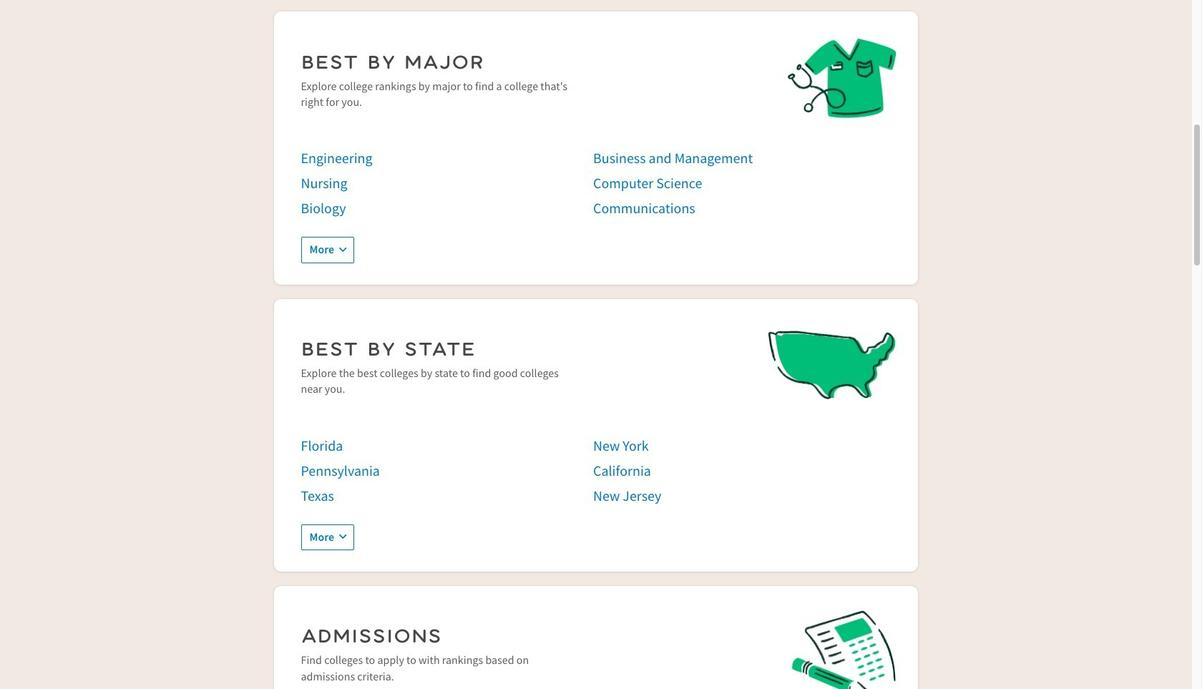 Task type: locate. For each thing, give the bounding box(es) containing it.
best by state element
[[11, 299, 1181, 572]]



Task type: describe. For each thing, give the bounding box(es) containing it.
admissions element
[[11, 586, 1181, 689]]

best by major element
[[11, 12, 1181, 285]]



Task type: vqa. For each thing, say whether or not it's contained in the screenshot.
Trade/Career. Nested Checkbox 2 Of 3. Controlled By 2-Year Above element
no



